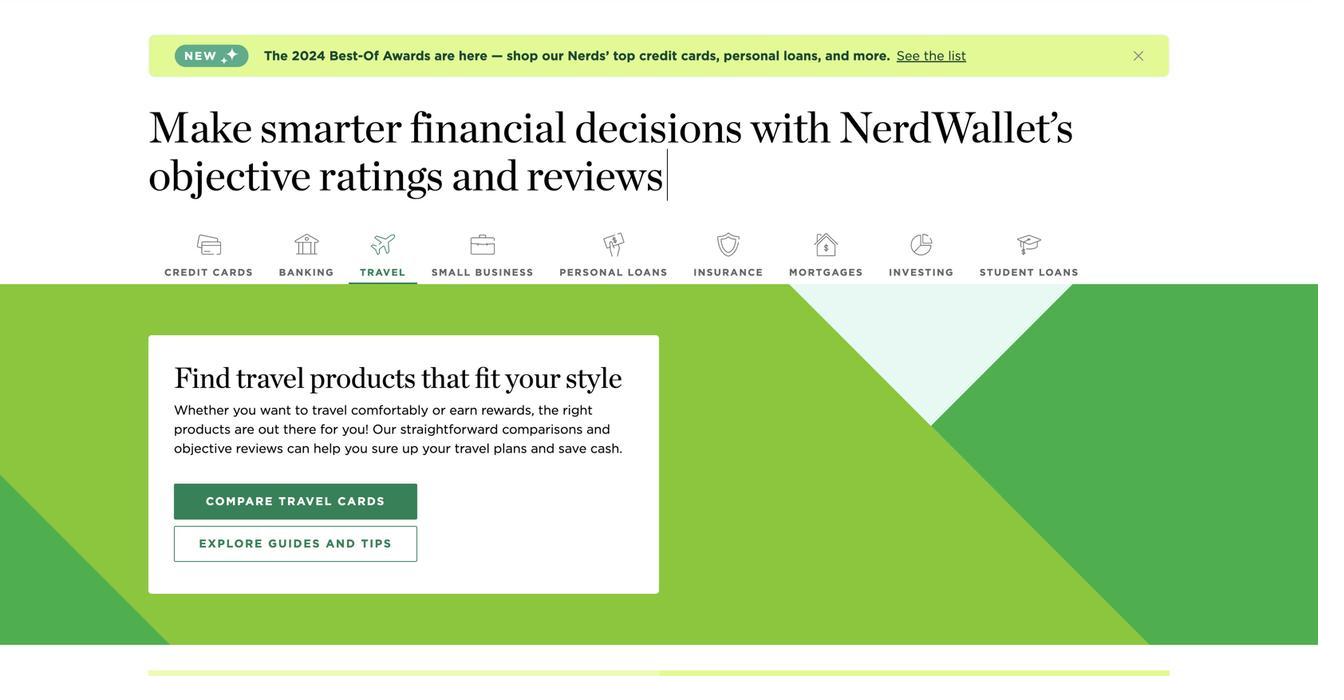 Task type: vqa. For each thing, say whether or not it's contained in the screenshot.
topmost are
yes



Task type: locate. For each thing, give the bounding box(es) containing it.
1 horizontal spatial the
[[924, 48, 945, 64]]

credit
[[640, 48, 678, 64]]

0 horizontal spatial you
[[233, 402, 256, 418]]

tab list
[[152, 224, 1174, 284]]

are left here
[[435, 48, 455, 64]]

0 horizontal spatial reviews
[[236, 441, 283, 456]]

2024
[[292, 48, 326, 64]]

personal loans button
[[547, 224, 681, 284]]

list
[[949, 48, 967, 64]]

1 vertical spatial reviews
[[236, 441, 283, 456]]

0 horizontal spatial your
[[423, 441, 451, 456]]

1 vertical spatial your
[[423, 441, 451, 456]]

1 horizontal spatial products
[[310, 361, 416, 395]]

0 horizontal spatial the
[[539, 402, 559, 418]]

your up rewards, at left
[[506, 361, 561, 395]]

1 vertical spatial cards
[[338, 495, 386, 508]]

cash.
[[591, 441, 623, 456]]

student
[[980, 267, 1035, 278]]

insurance button
[[681, 224, 777, 284]]

loans right personal
[[628, 267, 668, 278]]

travel up explore guides and tips
[[279, 495, 333, 508]]

0 horizontal spatial cards
[[213, 267, 254, 278]]

0 vertical spatial objective
[[148, 149, 311, 201]]

objective
[[148, 149, 311, 201], [174, 441, 232, 456]]

cards right credit
[[213, 267, 254, 278]]

0 vertical spatial are
[[435, 48, 455, 64]]

the left list
[[924, 48, 945, 64]]

cards
[[213, 267, 254, 278], [338, 495, 386, 508]]

you left want
[[233, 402, 256, 418]]

0 horizontal spatial products
[[174, 422, 231, 437]]

save
[[559, 441, 587, 456]]

explore guides and tips link
[[174, 526, 418, 562]]

1 loans from the left
[[628, 267, 668, 278]]

loans right student at the top right
[[1039, 267, 1080, 278]]

up
[[402, 441, 419, 456]]

cards inside compare travel cards link
[[338, 495, 386, 508]]

are left "out"
[[235, 422, 255, 437]]

new
[[184, 49, 217, 63]]

insurance
[[694, 267, 764, 278]]

loans inside button
[[1039, 267, 1080, 278]]

are
[[435, 48, 455, 64], [235, 422, 255, 437]]

find travel products that fit your style whether you want to travel comfortably or earn rewards, the right products are out there for you! our straightforward comparisons and objective reviews can help you sure up your travel plans and save cash.
[[174, 361, 623, 456]]

1 horizontal spatial you
[[345, 441, 368, 456]]

products
[[310, 361, 416, 395], [174, 422, 231, 437]]

the up the comparisons
[[539, 402, 559, 418]]

are inside find travel products that fit your style whether you want to travel comfortably or earn rewards, the right products are out there for you! our straightforward comparisons and objective reviews can help you sure up your travel plans and save cash.
[[235, 422, 255, 437]]

find
[[174, 361, 231, 395]]

loans
[[628, 267, 668, 278], [1039, 267, 1080, 278]]

student loans
[[980, 267, 1080, 278]]

0 vertical spatial products
[[310, 361, 416, 395]]

investing button
[[877, 224, 968, 284]]

financial
[[410, 101, 567, 153]]

the
[[924, 48, 945, 64], [539, 402, 559, 418]]

that
[[421, 361, 470, 395]]

mortgages button
[[777, 224, 877, 284]]

loans,
[[784, 48, 822, 64]]

0 vertical spatial cards
[[213, 267, 254, 278]]

compare travel cards link
[[174, 484, 418, 520]]

0 vertical spatial you
[[233, 402, 256, 418]]

loans for personal loans
[[628, 267, 668, 278]]

reviews
[[527, 149, 664, 201], [236, 441, 283, 456]]

straightforward
[[400, 422, 499, 437]]

style
[[566, 361, 623, 395]]

1 horizontal spatial are
[[435, 48, 455, 64]]

see the list link
[[897, 48, 967, 64]]

awards
[[383, 48, 431, 64]]

of
[[363, 48, 379, 64]]

for
[[320, 422, 338, 437]]

0 horizontal spatial are
[[235, 422, 255, 437]]

loans inside button
[[628, 267, 668, 278]]

1 vertical spatial are
[[235, 422, 255, 437]]

1 horizontal spatial your
[[506, 361, 561, 395]]

credit
[[164, 267, 209, 278]]

products up comfortably
[[310, 361, 416, 395]]

1 horizontal spatial reviews
[[527, 149, 664, 201]]

sure
[[372, 441, 399, 456]]

1 horizontal spatial cards
[[338, 495, 386, 508]]

compare
[[206, 495, 274, 508]]

nerdwallet's
[[839, 101, 1074, 153]]

your down straightforward
[[423, 441, 451, 456]]

cards up tips
[[338, 495, 386, 508]]

your
[[506, 361, 561, 395], [423, 441, 451, 456]]

and left the more.
[[826, 48, 850, 64]]

personal
[[724, 48, 780, 64]]

explore guides and tips
[[199, 537, 393, 551]]

you
[[233, 402, 256, 418], [345, 441, 368, 456]]

decisions
[[575, 101, 743, 153]]

2 loans from the left
[[1039, 267, 1080, 278]]

can
[[287, 441, 310, 456]]

travel
[[360, 267, 406, 278]]

objective inside find travel products that fit your style whether you want to travel comfortably or earn rewards, the right products are out there for you! our straightforward comparisons and objective reviews can help you sure up your travel plans and save cash.
[[174, 441, 232, 456]]

1 vertical spatial objective
[[174, 441, 232, 456]]

cards,
[[681, 48, 720, 64]]

reviews inside find travel products that fit your style whether you want to travel comfortably or earn rewards, the right products are out there for you! our straightforward comparisons and objective reviews can help you sure up your travel plans and save cash.
[[236, 441, 283, 456]]

travel
[[236, 361, 305, 395], [312, 402, 347, 418], [455, 441, 490, 456], [279, 495, 333, 508]]

products down "whether" at the left bottom of the page
[[174, 422, 231, 437]]

loans for student loans
[[1039, 267, 1080, 278]]

business
[[475, 267, 534, 278]]

0 vertical spatial the
[[924, 48, 945, 64]]

0 vertical spatial reviews
[[527, 149, 664, 201]]

0 horizontal spatial loans
[[628, 267, 668, 278]]

banking button
[[266, 224, 347, 284]]

1 vertical spatial products
[[174, 422, 231, 437]]

and
[[826, 48, 850, 64], [452, 149, 519, 201], [587, 422, 611, 437], [531, 441, 555, 456], [326, 537, 357, 551]]

you down 'you!'
[[345, 441, 368, 456]]

and up cash.
[[587, 422, 611, 437]]

1 vertical spatial the
[[539, 402, 559, 418]]

1 horizontal spatial loans
[[1039, 267, 1080, 278]]



Task type: describe. For each thing, give the bounding box(es) containing it.
our
[[373, 422, 397, 437]]

best-
[[329, 48, 363, 64]]

nerds'
[[568, 48, 610, 64]]

more.
[[854, 48, 891, 64]]

here
[[459, 48, 488, 64]]

right
[[563, 402, 593, 418]]

small business
[[432, 267, 534, 278]]

investing
[[890, 267, 955, 278]]

the inside find travel products that fit your style whether you want to travel comfortably or earn rewards, the right products are out there for you! our straightforward comparisons and objective reviews can help you sure up your travel plans and save cash.
[[539, 402, 559, 418]]

tips
[[361, 537, 393, 551]]

smarter
[[260, 101, 402, 153]]

top
[[614, 48, 636, 64]]

objective ratings and reviews
[[148, 149, 664, 201]]

out
[[258, 422, 280, 437]]

with
[[751, 101, 831, 153]]

personal loans
[[560, 267, 668, 278]]

whether
[[174, 402, 229, 418]]

want
[[260, 402, 291, 418]]

shop
[[507, 48, 538, 64]]

banking
[[279, 267, 335, 278]]

make smarter financial decisions with nerdwallet's
[[148, 101, 1074, 153]]

—
[[492, 48, 503, 64]]

objective ratings and reviews element
[[148, 149, 664, 201]]

earn
[[450, 402, 478, 418]]

fit
[[475, 361, 500, 395]]

to
[[295, 402, 308, 418]]

compare travel cards
[[206, 495, 386, 508]]

see
[[897, 48, 920, 64]]

comfortably
[[351, 402, 429, 418]]

make
[[148, 101, 252, 153]]

guides
[[268, 537, 321, 551]]

plans
[[494, 441, 527, 456]]

you!
[[342, 422, 369, 437]]

mortgages
[[790, 267, 864, 278]]

help
[[314, 441, 341, 456]]

small business button
[[419, 224, 547, 284]]

personal
[[560, 267, 624, 278]]

credit cards
[[164, 267, 254, 278]]

there
[[283, 422, 317, 437]]

travel down straightforward
[[455, 441, 490, 456]]

the 2024 best-of awards are here — shop our nerds' top credit cards, personal loans, and more. see the list
[[264, 48, 967, 64]]

0 vertical spatial your
[[506, 361, 561, 395]]

explore
[[199, 537, 264, 551]]

travel up want
[[236, 361, 305, 395]]

cards inside credit cards button
[[213, 267, 254, 278]]

student loans button
[[968, 224, 1093, 284]]

and up small business button
[[452, 149, 519, 201]]

tab list containing credit cards
[[152, 224, 1174, 284]]

the
[[264, 48, 288, 64]]

and left tips
[[326, 537, 357, 551]]

rewards,
[[482, 402, 535, 418]]

our
[[542, 48, 564, 64]]

or
[[433, 402, 446, 418]]

credit cards button
[[152, 224, 266, 284]]

ratings
[[319, 149, 444, 201]]

and down the comparisons
[[531, 441, 555, 456]]

1 vertical spatial you
[[345, 441, 368, 456]]

travel button
[[347, 224, 419, 284]]

travel up for
[[312, 402, 347, 418]]

small
[[432, 267, 471, 278]]

comparisons
[[502, 422, 583, 437]]



